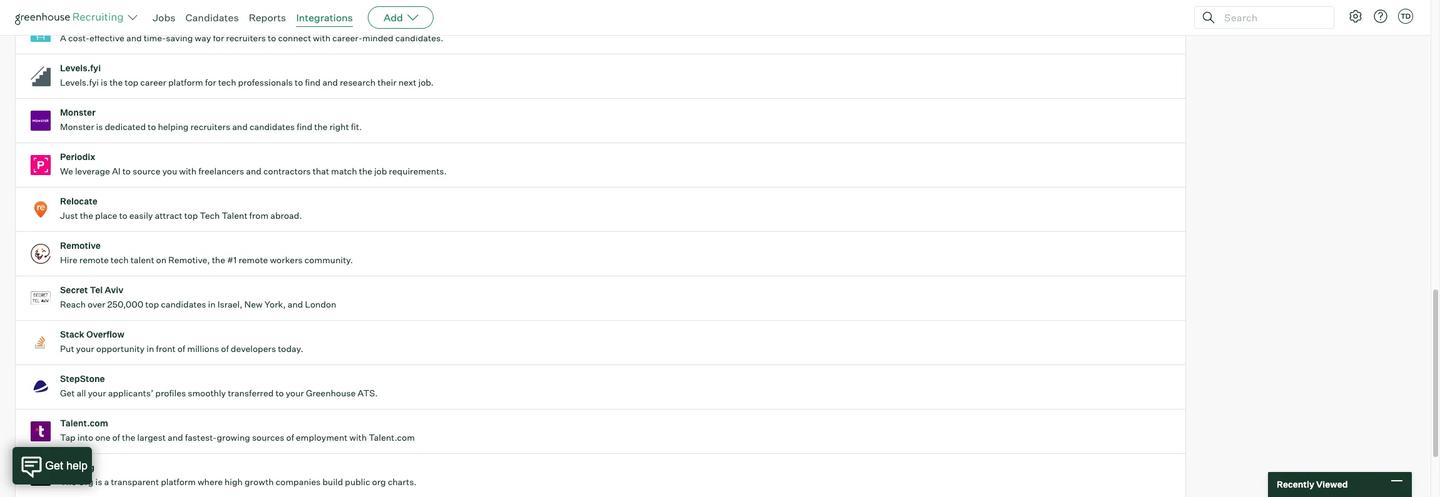 Task type: locate. For each thing, give the bounding box(es) containing it.
candidates inside secret tel aviv reach over 250,000 top candidates in israel, new york, and london
[[161, 299, 206, 310]]

tech
[[200, 210, 220, 221]]

professionals
[[238, 77, 293, 88]]

the left job
[[359, 166, 372, 177]]

recruiters right helping
[[191, 122, 230, 132]]

0 vertical spatial with
[[313, 33, 331, 43]]

250,000
[[107, 299, 143, 310]]

0 vertical spatial find
[[305, 77, 321, 88]]

is inside monster monster is dedicated to helping recruiters and candidates find the right fit.
[[96, 122, 103, 132]]

leverage
[[75, 166, 110, 177]]

your inside stack overflow put your opportunity in front of millions of developers today.
[[76, 344, 94, 354]]

levels.fyi
[[60, 63, 101, 73], [60, 77, 99, 88]]

build
[[323, 477, 343, 488]]

0 horizontal spatial talent.com
[[60, 418, 108, 429]]

easily attract
[[129, 210, 182, 221]]

for right "way"
[[213, 33, 224, 43]]

talent.com tap into one of the largest and fastest-growing sources of employment with talent.com
[[60, 418, 415, 443]]

the down relocate
[[80, 210, 93, 221]]

0 vertical spatial is
[[101, 77, 108, 88]]

with down integrations link
[[313, 33, 331, 43]]

for
[[213, 33, 224, 43], [205, 77, 216, 88]]

0 vertical spatial org
[[79, 463, 95, 473]]

for inside 'ladders a cost-effective and time-saving way for recruiters to connect with career-minded candidates.'
[[213, 33, 224, 43]]

recruiters down reports link
[[226, 33, 266, 43]]

recruiters
[[226, 33, 266, 43], [191, 122, 230, 132]]

largest
[[137, 433, 166, 443]]

recently
[[1277, 480, 1315, 490]]

org left a
[[78, 477, 94, 488]]

2 levels.fyi from the top
[[60, 77, 99, 88]]

reports
[[249, 11, 286, 24]]

1 vertical spatial the
[[60, 477, 76, 488]]

to right place
[[119, 210, 128, 221]]

is inside levels.fyi levels.fyi is the top career platform for tech professionals to find and research their next job.
[[101, 77, 108, 88]]

0 vertical spatial top
[[125, 77, 138, 88]]

remotive hire remote tech talent on remotive, the #1 remote workers community.
[[60, 240, 353, 265]]

platform right career
[[168, 77, 203, 88]]

1 horizontal spatial remote
[[239, 255, 268, 265]]

to inside periodix we leverage ai to source you with freelancers and contractors that match the job requirements.
[[122, 166, 131, 177]]

and right freelancers at top
[[246, 166, 262, 177]]

effective
[[90, 33, 124, 43]]

0 vertical spatial recruiters
[[226, 33, 266, 43]]

1 vertical spatial monster
[[60, 122, 94, 132]]

the left right
[[314, 122, 328, 132]]

candidates up stack overflow put your opportunity in front of millions of developers today.
[[161, 299, 206, 310]]

1 the from the top
[[60, 463, 77, 473]]

with inside talent.com tap into one of the largest and fastest-growing sources of employment with talent.com
[[349, 433, 367, 443]]

ladders a cost-effective and time-saving way for recruiters to connect with career-minded candidates.
[[60, 18, 444, 43]]

employment
[[296, 433, 348, 443]]

freelancers
[[198, 166, 244, 177]]

in
[[208, 299, 216, 310], [147, 344, 154, 354]]

find left research
[[305, 77, 321, 88]]

1 vertical spatial for
[[205, 77, 216, 88]]

platform
[[168, 77, 203, 88], [161, 477, 196, 488]]

the left #1
[[212, 255, 225, 265]]

monster
[[60, 107, 96, 118], [60, 122, 94, 132]]

dedicated
[[105, 122, 146, 132]]

we
[[60, 166, 73, 177]]

career-
[[332, 33, 363, 43]]

top inside levels.fyi levels.fyi is the top career platform for tech professionals to find and research their next job.
[[125, 77, 138, 88]]

get
[[60, 388, 75, 399]]

top left tech
[[184, 210, 198, 221]]

org
[[79, 463, 95, 473], [78, 477, 94, 488]]

time-
[[144, 33, 166, 43]]

remote right #1
[[239, 255, 268, 265]]

find inside levels.fyi levels.fyi is the top career platform for tech professionals to find and research their next job.
[[305, 77, 321, 88]]

and
[[126, 33, 142, 43], [323, 77, 338, 88], [232, 122, 248, 132], [246, 166, 262, 177], [288, 299, 303, 310], [168, 433, 183, 443]]

is for the
[[101, 77, 108, 88]]

your right "put"
[[76, 344, 94, 354]]

1 vertical spatial is
[[96, 122, 103, 132]]

that
[[313, 166, 329, 177]]

2 vertical spatial top
[[145, 299, 159, 310]]

top inside relocate just the place to easily attract top tech talent from abroad.
[[184, 210, 198, 221]]

2 vertical spatial is
[[95, 477, 102, 488]]

developers
[[231, 344, 276, 354]]

and left research
[[323, 77, 338, 88]]

to left helping
[[148, 122, 156, 132]]

the left a
[[60, 477, 76, 488]]

reports link
[[249, 11, 286, 24]]

to down reports
[[268, 33, 276, 43]]

for up monster monster is dedicated to helping recruiters and candidates find the right fit.
[[205, 77, 216, 88]]

1 horizontal spatial talent.com
[[369, 433, 415, 443]]

the left "largest"
[[122, 433, 135, 443]]

the
[[109, 77, 123, 88], [314, 122, 328, 132], [359, 166, 372, 177], [80, 210, 93, 221], [212, 255, 225, 265], [122, 433, 135, 443]]

in inside secret tel aviv reach over 250,000 top candidates in israel, new york, and london
[[208, 299, 216, 310]]

match
[[331, 166, 357, 177]]

and right "largest"
[[168, 433, 183, 443]]

1 vertical spatial with
[[179, 166, 197, 177]]

0 horizontal spatial top
[[125, 77, 138, 88]]

requirements.
[[389, 166, 447, 177]]

and inside talent.com tap into one of the largest and fastest-growing sources of employment with talent.com
[[168, 433, 183, 443]]

0 vertical spatial candidates
[[250, 122, 295, 132]]

0 horizontal spatial candidates
[[161, 299, 206, 310]]

the inside monster monster is dedicated to helping recruiters and candidates find the right fit.
[[314, 122, 328, 132]]

1 vertical spatial platform
[[161, 477, 196, 488]]

0 horizontal spatial tech
[[111, 255, 129, 265]]

tech left "talent"
[[111, 255, 129, 265]]

1 levels.fyi from the top
[[60, 63, 101, 73]]

org down into at the bottom of page
[[79, 463, 95, 473]]

with right you
[[179, 166, 197, 177]]

0 vertical spatial the
[[60, 463, 77, 473]]

1 horizontal spatial in
[[208, 299, 216, 310]]

and up periodix we leverage ai to source you with freelancers and contractors that match the job requirements.
[[232, 122, 248, 132]]

job
[[374, 166, 387, 177]]

1 horizontal spatial candidates
[[250, 122, 295, 132]]

1 vertical spatial find
[[297, 122, 312, 132]]

2 vertical spatial with
[[349, 433, 367, 443]]

secret
[[60, 285, 88, 296]]

top
[[125, 77, 138, 88], [184, 210, 198, 221], [145, 299, 159, 310]]

platform inside 'the org the org is a transparent platform where high growth companies build public org charts.'
[[161, 477, 196, 488]]

to right the 'ai'
[[122, 166, 131, 177]]

find
[[305, 77, 321, 88], [297, 122, 312, 132]]

talent
[[131, 255, 154, 265]]

1 vertical spatial candidates
[[161, 299, 206, 310]]

candidates
[[186, 11, 239, 24]]

viewed
[[1317, 480, 1348, 490]]

1 vertical spatial in
[[147, 344, 154, 354]]

monster monster is dedicated to helping recruiters and candidates find the right fit.
[[60, 107, 362, 132]]

your for stack
[[76, 344, 94, 354]]

with inside periodix we leverage ai to source you with freelancers and contractors that match the job requirements.
[[179, 166, 197, 177]]

and inside periodix we leverage ai to source you with freelancers and contractors that match the job requirements.
[[246, 166, 262, 177]]

candidates
[[250, 122, 295, 132], [161, 299, 206, 310]]

platform left where
[[161, 477, 196, 488]]

talent.com
[[60, 418, 108, 429], [369, 433, 415, 443]]

opportunity
[[96, 344, 145, 354]]

of right one
[[112, 433, 120, 443]]

source
[[133, 166, 160, 177]]

2 horizontal spatial with
[[349, 433, 367, 443]]

with inside 'ladders a cost-effective and time-saving way for recruiters to connect with career-minded candidates.'
[[313, 33, 331, 43]]

growth
[[245, 477, 274, 488]]

1 vertical spatial org
[[78, 477, 94, 488]]

find left right
[[297, 122, 312, 132]]

in left front at the left of page
[[147, 344, 154, 354]]

1 vertical spatial talent.com
[[369, 433, 415, 443]]

add button
[[368, 6, 434, 29]]

2 remote from the left
[[239, 255, 268, 265]]

in inside stack overflow put your opportunity in front of millions of developers today.
[[147, 344, 154, 354]]

tech
[[218, 77, 236, 88], [111, 255, 129, 265]]

the left career
[[109, 77, 123, 88]]

remotive
[[60, 240, 101, 251]]

td button
[[1396, 6, 1416, 26]]

0 vertical spatial levels.fyi
[[60, 63, 101, 73]]

applicants'
[[108, 388, 154, 399]]

remote
[[79, 255, 109, 265], [239, 255, 268, 265]]

0 vertical spatial tech
[[218, 77, 236, 88]]

millions
[[187, 344, 219, 354]]

london
[[305, 299, 336, 310]]

candidates up periodix we leverage ai to source you with freelancers and contractors that match the job requirements.
[[250, 122, 295, 132]]

and right york,
[[288, 299, 303, 310]]

talent.com up charts.
[[369, 433, 415, 443]]

of right front at the left of page
[[178, 344, 185, 354]]

0 horizontal spatial in
[[147, 344, 154, 354]]

1 vertical spatial tech
[[111, 255, 129, 265]]

growing
[[217, 433, 250, 443]]

to right transferred on the left bottom of page
[[276, 388, 284, 399]]

top left career
[[125, 77, 138, 88]]

is left dedicated in the left of the page
[[96, 122, 103, 132]]

1 horizontal spatial tech
[[218, 77, 236, 88]]

top inside secret tel aviv reach over 250,000 top candidates in israel, new york, and london
[[145, 299, 159, 310]]

stack
[[60, 329, 84, 340]]

to inside 'ladders a cost-effective and time-saving way for recruiters to connect with career-minded candidates.'
[[268, 33, 276, 43]]

in left israel,
[[208, 299, 216, 310]]

tel
[[90, 285, 103, 296]]

1 vertical spatial levels.fyi
[[60, 77, 99, 88]]

with right employment
[[349, 433, 367, 443]]

is down effective
[[101, 77, 108, 88]]

0 vertical spatial talent.com
[[60, 418, 108, 429]]

smoothly
[[188, 388, 226, 399]]

transferred
[[228, 388, 274, 399]]

0 horizontal spatial with
[[179, 166, 197, 177]]

of
[[178, 344, 185, 354], [221, 344, 229, 354], [112, 433, 120, 443], [286, 433, 294, 443]]

where
[[198, 477, 223, 488]]

is left a
[[95, 477, 102, 488]]

configure image
[[1349, 9, 1364, 24]]

0 horizontal spatial remote
[[79, 255, 109, 265]]

top right 250,000 on the bottom left
[[145, 299, 159, 310]]

0 vertical spatial in
[[208, 299, 216, 310]]

your
[[76, 344, 94, 354], [88, 388, 106, 399], [286, 388, 304, 399]]

remote down remotive
[[79, 255, 109, 265]]

1 vertical spatial recruiters
[[191, 122, 230, 132]]

ladders
[[60, 18, 95, 29]]

0 vertical spatial for
[[213, 33, 224, 43]]

your right the all
[[88, 388, 106, 399]]

top for relocate
[[184, 210, 198, 221]]

tech left professionals
[[218, 77, 236, 88]]

0 vertical spatial monster
[[60, 107, 96, 118]]

1 horizontal spatial with
[[313, 33, 331, 43]]

saving
[[166, 33, 193, 43]]

1 vertical spatial top
[[184, 210, 198, 221]]

to
[[268, 33, 276, 43], [295, 77, 303, 88], [148, 122, 156, 132], [122, 166, 131, 177], [119, 210, 128, 221], [276, 388, 284, 399]]

connect
[[278, 33, 311, 43]]

talent.com up into at the bottom of page
[[60, 418, 108, 429]]

is for dedicated
[[96, 122, 103, 132]]

and inside secret tel aviv reach over 250,000 top candidates in israel, new york, and london
[[288, 299, 303, 310]]

the down tap
[[60, 463, 77, 473]]

1 horizontal spatial top
[[145, 299, 159, 310]]

0 vertical spatial platform
[[168, 77, 203, 88]]

2 horizontal spatial top
[[184, 210, 198, 221]]

and left time-
[[126, 33, 142, 43]]

to right professionals
[[295, 77, 303, 88]]

to inside relocate just the place to easily attract top tech talent from abroad.
[[119, 210, 128, 221]]

into
[[77, 433, 93, 443]]

and inside levels.fyi levels.fyi is the top career platform for tech professionals to find and research their next job.
[[323, 77, 338, 88]]



Task type: vqa. For each thing, say whether or not it's contained in the screenshot.


Task type: describe. For each thing, give the bounding box(es) containing it.
your left greenhouse
[[286, 388, 304, 399]]

tech inside remotive hire remote tech talent on remotive, the #1 remote workers community.
[[111, 255, 129, 265]]

put
[[60, 344, 74, 354]]

periodix we leverage ai to source you with freelancers and contractors that match the job requirements.
[[60, 152, 447, 177]]

reach
[[60, 299, 86, 310]]

jobs link
[[153, 11, 176, 24]]

remotive,
[[168, 255, 210, 265]]

the inside remotive hire remote tech talent on remotive, the #1 remote workers community.
[[212, 255, 225, 265]]

the inside periodix we leverage ai to source you with freelancers and contractors that match the job requirements.
[[359, 166, 372, 177]]

stepstone
[[60, 374, 105, 384]]

to inside levels.fyi levels.fyi is the top career platform for tech professionals to find and research their next job.
[[295, 77, 303, 88]]

is inside 'the org the org is a transparent platform where high growth companies build public org charts.'
[[95, 477, 102, 488]]

high
[[225, 477, 243, 488]]

york,
[[265, 299, 286, 310]]

periodix
[[60, 152, 95, 162]]

abroad.
[[270, 210, 302, 221]]

fit.
[[351, 122, 362, 132]]

and inside monster monster is dedicated to helping recruiters and candidates find the right fit.
[[232, 122, 248, 132]]

td
[[1401, 12, 1411, 21]]

all
[[77, 388, 86, 399]]

your for stepstone
[[88, 388, 106, 399]]

secret tel aviv reach over 250,000 top candidates in israel, new york, and london
[[60, 285, 336, 310]]

relocate just the place to easily attract top tech talent from abroad.
[[60, 196, 302, 221]]

tap
[[60, 433, 76, 443]]

a
[[60, 33, 66, 43]]

community.
[[305, 255, 353, 265]]

levels.fyi levels.fyi is the top career platform for tech professionals to find and research their next job.
[[60, 63, 434, 88]]

israel,
[[218, 299, 243, 310]]

sources
[[252, 433, 284, 443]]

profiles
[[155, 388, 186, 399]]

the inside talent.com tap into one of the largest and fastest-growing sources of employment with talent.com
[[122, 433, 135, 443]]

1 remote from the left
[[79, 255, 109, 265]]

greenhouse
[[306, 388, 356, 399]]

of right the sources
[[286, 433, 294, 443]]

cost-
[[68, 33, 90, 43]]

their
[[378, 77, 397, 88]]

greenhouse recruiting image
[[15, 10, 128, 25]]

transparent
[[111, 477, 159, 488]]

one
[[95, 433, 110, 443]]

relocate
[[60, 196, 97, 207]]

next
[[399, 77, 417, 88]]

the inside relocate just the place to easily attract top tech talent from abroad.
[[80, 210, 93, 221]]

add
[[384, 11, 403, 24]]

ats.
[[358, 388, 378, 399]]

of right the millions
[[221, 344, 229, 354]]

right
[[330, 122, 349, 132]]

hire
[[60, 255, 77, 265]]

place
[[95, 210, 117, 221]]

td button
[[1399, 9, 1414, 24]]

way
[[195, 33, 211, 43]]

platform inside levels.fyi levels.fyi is the top career platform for tech professionals to find and research their next job.
[[168, 77, 203, 88]]

talent
[[222, 210, 248, 221]]

over
[[88, 299, 105, 310]]

1 monster from the top
[[60, 107, 96, 118]]

workers
[[270, 255, 303, 265]]

just
[[60, 210, 78, 221]]

minded
[[363, 33, 394, 43]]

from
[[249, 210, 269, 221]]

a
[[104, 477, 109, 488]]

stepstone get all your applicants' profiles smoothly transferred to your greenhouse ats.
[[60, 374, 378, 399]]

candidates inside monster monster is dedicated to helping recruiters and candidates find the right fit.
[[250, 122, 295, 132]]

tech inside levels.fyi levels.fyi is the top career platform for tech professionals to find and research their next job.
[[218, 77, 236, 88]]

charts.
[[388, 477, 417, 488]]

stack overflow put your opportunity in front of millions of developers today.
[[60, 329, 303, 354]]

overflow
[[86, 329, 124, 340]]

public
[[345, 477, 370, 488]]

to inside stepstone get all your applicants' profiles smoothly transferred to your greenhouse ats.
[[276, 388, 284, 399]]

2 the from the top
[[60, 477, 76, 488]]

recruiters inside monster monster is dedicated to helping recruiters and candidates find the right fit.
[[191, 122, 230, 132]]

the inside levels.fyi levels.fyi is the top career platform for tech professionals to find and research their next job.
[[109, 77, 123, 88]]

today.
[[278, 344, 303, 354]]

you
[[162, 166, 177, 177]]

aviv
[[105, 285, 123, 296]]

find inside monster monster is dedicated to helping recruiters and candidates find the right fit.
[[297, 122, 312, 132]]

fastest-
[[185, 433, 217, 443]]

the org the org is a transparent platform where high growth companies build public org charts.
[[60, 463, 417, 488]]

to inside monster monster is dedicated to helping recruiters and candidates find the right fit.
[[148, 122, 156, 132]]

job.
[[419, 77, 434, 88]]

recruiters inside 'ladders a cost-effective and time-saving way for recruiters to connect with career-minded candidates.'
[[226, 33, 266, 43]]

jobs
[[153, 11, 176, 24]]

companies
[[276, 477, 321, 488]]

2 monster from the top
[[60, 122, 94, 132]]

integrations
[[296, 11, 353, 24]]

on
[[156, 255, 167, 265]]

top for secret tel aviv
[[145, 299, 159, 310]]

#1
[[227, 255, 237, 265]]

ai
[[112, 166, 121, 177]]

org
[[372, 477, 386, 488]]

career
[[140, 77, 166, 88]]

for inside levels.fyi levels.fyi is the top career platform for tech professionals to find and research their next job.
[[205, 77, 216, 88]]

integrations link
[[296, 11, 353, 24]]

contractors
[[263, 166, 311, 177]]

candidates.
[[396, 33, 444, 43]]

and inside 'ladders a cost-effective and time-saving way for recruiters to connect with career-minded candidates.'
[[126, 33, 142, 43]]

Search text field
[[1222, 8, 1323, 27]]



